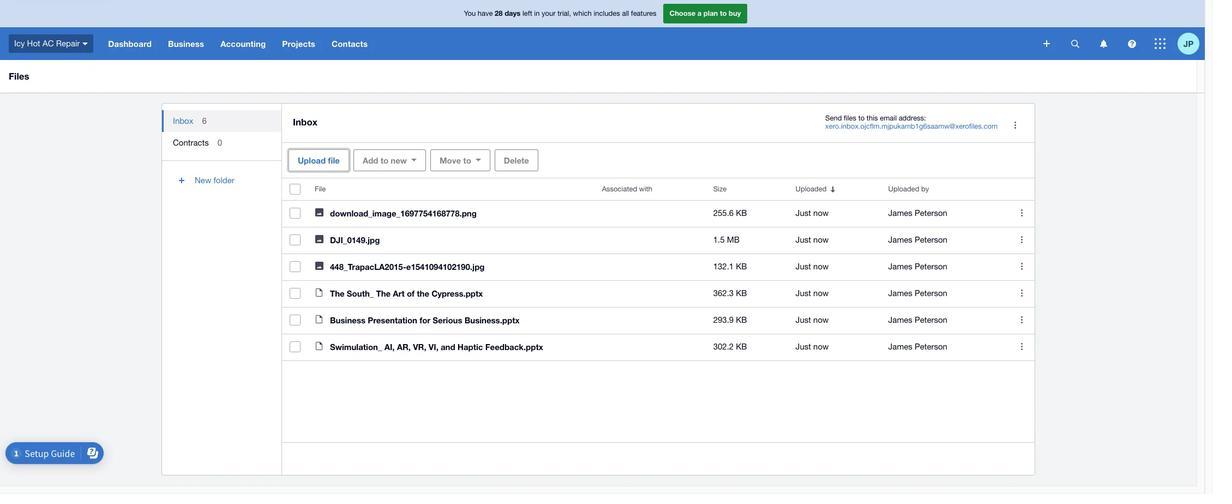 Task type: vqa. For each thing, say whether or not it's contained in the screenshot.


Task type: locate. For each thing, give the bounding box(es) containing it.
0
[[218, 138, 222, 147]]

5 kb from the top
[[736, 342, 747, 351]]

contacts button
[[323, 27, 376, 60]]

svg image
[[1155, 38, 1166, 49], [1071, 40, 1079, 48], [1100, 40, 1107, 48], [1043, 40, 1050, 47]]

e1541094102190.jpg
[[406, 262, 485, 271]]

2 just now from the top
[[796, 235, 829, 244]]

business presentation for serious business.pptx link
[[330, 315, 520, 325]]

delete button
[[495, 149, 538, 171]]

trial,
[[558, 9, 571, 18]]

size button
[[707, 178, 789, 200]]

just now for dji_0149.jpg
[[796, 235, 829, 244]]

1 just now from the top
[[796, 208, 829, 217]]

255.6 kb
[[713, 208, 747, 217]]

banner
[[0, 0, 1205, 60]]

james peterson for 448_trapacla2015-e1541094102190.jpg
[[888, 262, 947, 271]]

business presentation for serious business.pptx
[[330, 315, 520, 325]]

just now for 448_trapacla2015-e1541094102190.jpg
[[796, 262, 829, 271]]

1.5
[[713, 235, 725, 244]]

dashboard link
[[100, 27, 160, 60]]

size
[[713, 185, 727, 193]]

james peterson for download_image_1697754168778.png
[[888, 208, 947, 217]]

add
[[363, 155, 378, 165]]

address:
[[899, 114, 926, 122]]

3 just now from the top
[[796, 262, 829, 271]]

2 uploaded from the left
[[888, 185, 919, 193]]

business for business
[[168, 39, 204, 49]]

more row options image for download_image_1697754168778.png
[[1011, 202, 1033, 224]]

delete
[[504, 155, 529, 165]]

peterson for download_image_1697754168778.png
[[915, 208, 947, 217]]

0 horizontal spatial inbox
[[173, 116, 193, 125]]

448_trapacla2015-e1541094102190.jpg link
[[330, 262, 485, 271]]

the left south_
[[330, 288, 345, 298]]

accounting button
[[212, 27, 274, 60]]

haptic
[[458, 342, 483, 352]]

accounting
[[220, 39, 266, 49]]

file
[[328, 155, 340, 165]]

repair
[[56, 39, 80, 48]]

the south_ the art of the cypress.pptx link
[[330, 288, 483, 298]]

kb right 362.3
[[736, 288, 747, 298]]

1 horizontal spatial business
[[330, 315, 365, 325]]

6 just now from the top
[[796, 342, 829, 351]]

3 more row options image from the top
[[1011, 256, 1033, 277]]

kb right 293.9
[[736, 315, 747, 324]]

send
[[825, 114, 842, 122]]

now
[[813, 208, 829, 217], [813, 235, 829, 244], [813, 262, 829, 271], [813, 288, 829, 298], [813, 315, 829, 324], [813, 342, 829, 351]]

4 james from the top
[[888, 288, 912, 298]]

1 just from the top
[[796, 208, 811, 217]]

2 james from the top
[[888, 235, 912, 244]]

1 james from the top
[[888, 208, 912, 217]]

business inside dropdown button
[[168, 39, 204, 49]]

1 horizontal spatial the
[[376, 288, 391, 298]]

just now for download_image_1697754168778.png
[[796, 208, 829, 217]]

xero.inbox.ojcflm.mjpukamb1g6saamw@xerofiles.com link
[[825, 122, 998, 130]]

just for 448_trapacla2015-e1541094102190.jpg
[[796, 262, 811, 271]]

kb right the 255.6
[[736, 208, 747, 217]]

1 now from the top
[[813, 208, 829, 217]]

features
[[631, 9, 656, 18]]

by
[[921, 185, 929, 193]]

6 james peterson from the top
[[888, 342, 947, 351]]

more row options image for dji_0149.jpg
[[1011, 229, 1033, 251]]

business
[[168, 39, 204, 49], [330, 315, 365, 325]]

6 james from the top
[[888, 342, 912, 351]]

choose a plan to buy
[[670, 9, 741, 18]]

1 more row options image from the top
[[1011, 202, 1033, 224]]

peterson for the south_ the art of the cypress.pptx
[[915, 288, 947, 298]]

have
[[478, 9, 493, 18]]

1 vertical spatial business
[[330, 315, 365, 325]]

more row options image for 448_trapacla2015-e1541094102190.jpg
[[1011, 256, 1033, 277]]

james peterson for the south_ the art of the cypress.pptx
[[888, 288, 947, 298]]

2 just from the top
[[796, 235, 811, 244]]

28
[[495, 9, 503, 18]]

mb
[[727, 235, 740, 244]]

menu
[[162, 104, 281, 200]]

4 just from the top
[[796, 288, 811, 298]]

the
[[417, 288, 429, 298]]

1 horizontal spatial inbox
[[293, 116, 317, 128]]

to right add
[[381, 155, 388, 165]]

the south_ the art of the cypress.pptx
[[330, 288, 483, 298]]

1 horizontal spatial uploaded
[[888, 185, 919, 193]]

uploaded inside button
[[796, 185, 827, 193]]

vr,
[[413, 342, 426, 352]]

banner containing jp
[[0, 0, 1205, 60]]

1 peterson from the top
[[915, 208, 947, 217]]

the
[[330, 288, 345, 298], [376, 288, 391, 298]]

left
[[523, 9, 532, 18]]

4 just now from the top
[[796, 288, 829, 298]]

all
[[622, 9, 629, 18]]

inbox up upload
[[293, 116, 317, 128]]

upload file button
[[289, 149, 349, 171]]

4 peterson from the top
[[915, 288, 947, 298]]

0 horizontal spatial uploaded
[[796, 185, 827, 193]]

uploaded by
[[888, 185, 929, 193]]

files
[[9, 70, 29, 82]]

448_trapacla2015-
[[330, 262, 406, 271]]

kb right 302.2
[[736, 342, 747, 351]]

inbox inside menu
[[173, 116, 193, 125]]

0 vertical spatial business
[[168, 39, 204, 49]]

kb right the 132.1
[[736, 262, 747, 271]]

2 now from the top
[[813, 235, 829, 244]]

2 james peterson from the top
[[888, 235, 947, 244]]

just for swimulation_ ai, ar, vr, vi, and haptic feedback.pptx
[[796, 342, 811, 351]]

move
[[440, 155, 461, 165]]

1 kb from the top
[[736, 208, 747, 217]]

download_image_1697754168778.png
[[330, 208, 477, 218]]

file button
[[308, 178, 595, 200]]

3 now from the top
[[813, 262, 829, 271]]

peterson for 448_trapacla2015-e1541094102190.jpg
[[915, 262, 947, 271]]

peterson
[[915, 208, 947, 217], [915, 235, 947, 244], [915, 262, 947, 271], [915, 288, 947, 298], [915, 315, 947, 324], [915, 342, 947, 351]]

0 horizontal spatial svg image
[[83, 42, 88, 45]]

james
[[888, 208, 912, 217], [888, 235, 912, 244], [888, 262, 912, 271], [888, 288, 912, 298], [888, 315, 912, 324], [888, 342, 912, 351]]

james for 448_trapacla2015-e1541094102190.jpg
[[888, 262, 912, 271]]

5 james peterson from the top
[[888, 315, 947, 324]]

3 james peterson from the top
[[888, 262, 947, 271]]

file
[[315, 185, 326, 193]]

4 james peterson from the top
[[888, 288, 947, 298]]

new folder button
[[162, 167, 281, 194]]

302.2
[[713, 342, 734, 351]]

just now for the south_ the art of the cypress.pptx
[[796, 288, 829, 298]]

now for dji_0149.jpg
[[813, 235, 829, 244]]

to right move
[[463, 155, 471, 165]]

4 now from the top
[[813, 288, 829, 298]]

3 peterson from the top
[[915, 262, 947, 271]]

4 more row options image from the top
[[1011, 309, 1033, 331]]

to inside popup button
[[463, 155, 471, 165]]

a
[[698, 9, 702, 18]]

1 james peterson from the top
[[888, 208, 947, 217]]

just for the south_ the art of the cypress.pptx
[[796, 288, 811, 298]]

contacts
[[332, 39, 368, 49]]

2 peterson from the top
[[915, 235, 947, 244]]

inbox left 6
[[173, 116, 193, 125]]

svg image
[[1128, 40, 1136, 48], [83, 42, 88, 45]]

the left art
[[376, 288, 391, 298]]

5 just now from the top
[[796, 315, 829, 324]]

you have 28 days left in your trial, which includes all features
[[464, 9, 656, 18]]

james peterson for swimulation_ ai, ar, vr, vi, and haptic feedback.pptx
[[888, 342, 947, 351]]

icy
[[14, 39, 25, 48]]

1 inbox from the left
[[173, 116, 193, 125]]

5 more row options image from the top
[[1011, 336, 1033, 358]]

6 now from the top
[[813, 342, 829, 351]]

jp
[[1184, 38, 1194, 48]]

2 kb from the top
[[736, 262, 747, 271]]

just
[[796, 208, 811, 217], [796, 235, 811, 244], [796, 262, 811, 271], [796, 288, 811, 298], [796, 315, 811, 324], [796, 342, 811, 351]]

6 peterson from the top
[[915, 342, 947, 351]]

ac
[[43, 39, 54, 48]]

to left this
[[858, 114, 865, 122]]

navigation
[[100, 27, 1036, 60]]

and
[[441, 342, 455, 352]]

3 james from the top
[[888, 262, 912, 271]]

3 just from the top
[[796, 262, 811, 271]]

uploaded
[[796, 185, 827, 193], [888, 185, 919, 193]]

more row options image
[[1011, 202, 1033, 224], [1011, 229, 1033, 251], [1011, 256, 1033, 277], [1011, 309, 1033, 331], [1011, 336, 1033, 358]]

cypress.pptx
[[432, 288, 483, 298]]

feedback.pptx
[[485, 342, 543, 352]]

uploaded button
[[789, 178, 882, 200]]

2 more row options image from the top
[[1011, 229, 1033, 251]]

just now for swimulation_ ai, ar, vr, vi, and haptic feedback.pptx
[[796, 342, 829, 351]]

to
[[720, 9, 727, 18], [858, 114, 865, 122], [381, 155, 388, 165], [463, 155, 471, 165]]

just now
[[796, 208, 829, 217], [796, 235, 829, 244], [796, 262, 829, 271], [796, 288, 829, 298], [796, 315, 829, 324], [796, 342, 829, 351]]

6 just from the top
[[796, 342, 811, 351]]

132.1
[[713, 262, 734, 271]]

kb for 448_trapacla2015-e1541094102190.jpg
[[736, 262, 747, 271]]

0 horizontal spatial the
[[330, 288, 345, 298]]

0 horizontal spatial business
[[168, 39, 204, 49]]

3 kb from the top
[[736, 288, 747, 298]]

download_image_1697754168778.png link
[[330, 208, 477, 218]]

1 uploaded from the left
[[796, 185, 827, 193]]



Task type: describe. For each thing, give the bounding box(es) containing it.
navigation containing dashboard
[[100, 27, 1036, 60]]

302.2 kb
[[713, 342, 747, 351]]

move to
[[440, 155, 471, 165]]

dashboard
[[108, 39, 152, 49]]

to inside "popup button"
[[381, 155, 388, 165]]

choose
[[670, 9, 696, 18]]

you
[[464, 9, 476, 18]]

to inside send files to this email address: xero.inbox.ojcflm.mjpukamb1g6saamw@xerofiles.com
[[858, 114, 865, 122]]

kb for swimulation_ ai, ar, vr, vi, and haptic feedback.pptx
[[736, 342, 747, 351]]

includes
[[594, 9, 620, 18]]

uploaded for uploaded by
[[888, 185, 919, 193]]

jp button
[[1178, 27, 1205, 60]]

new folder
[[195, 176, 234, 185]]

james for dji_0149.jpg
[[888, 235, 912, 244]]

now for 448_trapacla2015-e1541094102190.jpg
[[813, 262, 829, 271]]

dji_0149.jpg link
[[330, 235, 380, 245]]

5 now from the top
[[813, 315, 829, 324]]

days
[[505, 9, 521, 18]]

buy
[[729, 9, 741, 18]]

swimulation_ ai, ar, vr, vi, and haptic feedback.pptx link
[[330, 342, 543, 352]]

dji_0149.jpg
[[330, 235, 380, 245]]

new
[[195, 176, 211, 185]]

email actions image
[[1004, 114, 1026, 136]]

menu containing inbox
[[162, 104, 281, 200]]

more row options image
[[1011, 282, 1033, 304]]

to left the buy in the top right of the page
[[720, 9, 727, 18]]

1 the from the left
[[330, 288, 345, 298]]

132.1 kb
[[713, 262, 747, 271]]

kb for download_image_1697754168778.png
[[736, 208, 747, 217]]

business button
[[160, 27, 212, 60]]

293.9 kb
[[713, 315, 747, 324]]

1.5 mb
[[713, 235, 740, 244]]

5 peterson from the top
[[915, 315, 947, 324]]

james for swimulation_ ai, ar, vr, vi, and haptic feedback.pptx
[[888, 342, 912, 351]]

art
[[393, 288, 405, 298]]

icy hot ac repair button
[[0, 27, 100, 60]]

peterson for dji_0149.jpg
[[915, 235, 947, 244]]

6
[[202, 116, 207, 125]]

your
[[542, 9, 556, 18]]

add to new button
[[353, 149, 426, 171]]

james peterson for dji_0149.jpg
[[888, 235, 947, 244]]

5 james from the top
[[888, 315, 912, 324]]

new
[[391, 155, 407, 165]]

of
[[407, 288, 415, 298]]

xero.inbox.ojcflm.mjpukamb1g6saamw@xerofiles.com
[[825, 122, 998, 130]]

now for swimulation_ ai, ar, vr, vi, and haptic feedback.pptx
[[813, 342, 829, 351]]

contracts
[[173, 138, 209, 147]]

255.6
[[713, 208, 734, 217]]

now for download_image_1697754168778.png
[[813, 208, 829, 217]]

peterson for swimulation_ ai, ar, vr, vi, and haptic feedback.pptx
[[915, 342, 947, 351]]

associated with
[[602, 185, 652, 193]]

icy hot ac repair
[[14, 39, 80, 48]]

just for dji_0149.jpg
[[796, 235, 811, 244]]

associated
[[602, 185, 637, 193]]

for
[[420, 315, 430, 325]]

folder
[[214, 176, 234, 185]]

448_trapacla2015-e1541094102190.jpg
[[330, 262, 485, 271]]

plan
[[704, 9, 718, 18]]

362.3
[[713, 288, 734, 298]]

move to button
[[430, 149, 490, 171]]

5 just from the top
[[796, 315, 811, 324]]

in
[[534, 9, 540, 18]]

vi,
[[429, 342, 438, 352]]

1 horizontal spatial svg image
[[1128, 40, 1136, 48]]

email
[[880, 114, 897, 122]]

svg image inside the icy hot ac repair popup button
[[83, 42, 88, 45]]

uploaded for uploaded
[[796, 185, 827, 193]]

swimulation_
[[330, 342, 382, 352]]

south_
[[347, 288, 374, 298]]

with
[[639, 185, 652, 193]]

4 kb from the top
[[736, 315, 747, 324]]

james for download_image_1697754168778.png
[[888, 208, 912, 217]]

362.3 kb
[[713, 288, 747, 298]]

ar,
[[397, 342, 411, 352]]

which
[[573, 9, 592, 18]]

serious
[[433, 315, 462, 325]]

293.9
[[713, 315, 734, 324]]

just for download_image_1697754168778.png
[[796, 208, 811, 217]]

swimulation_ ai, ar, vr, vi, and haptic feedback.pptx
[[330, 342, 543, 352]]

2 the from the left
[[376, 288, 391, 298]]

projects button
[[274, 27, 323, 60]]

james for the south_ the art of the cypress.pptx
[[888, 288, 912, 298]]

hot
[[27, 39, 40, 48]]

kb for the south_ the art of the cypress.pptx
[[736, 288, 747, 298]]

now for the south_ the art of the cypress.pptx
[[813, 288, 829, 298]]

projects
[[282, 39, 315, 49]]

add to new
[[363, 155, 407, 165]]

2 inbox from the left
[[293, 116, 317, 128]]

this
[[867, 114, 878, 122]]

files
[[844, 114, 856, 122]]

business for business presentation for serious business.pptx
[[330, 315, 365, 325]]

upload file
[[298, 155, 340, 165]]

more row options image for swimulation_ ai, ar, vr, vi, and haptic feedback.pptx
[[1011, 336, 1033, 358]]

send files to this email address: xero.inbox.ojcflm.mjpukamb1g6saamw@xerofiles.com
[[825, 114, 998, 130]]



